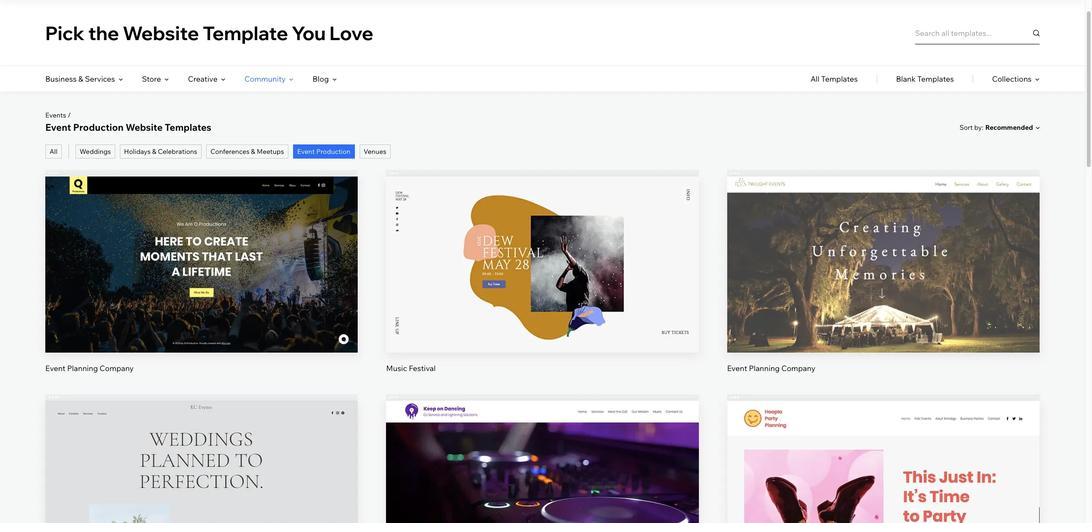 Task type: describe. For each thing, give the bounding box(es) containing it.
festival
[[409, 363, 436, 373]]

blog
[[313, 74, 329, 84]]

generic categories element
[[811, 66, 1040, 92]]

edit button for event production website templates - wedding planner image
[[179, 463, 224, 486]]

view for the view popup button in music festival group
[[534, 278, 552, 287]]

holidays & celebrations link
[[120, 145, 202, 159]]

template
[[203, 21, 288, 45]]

1 event planning company group from the left
[[45, 170, 358, 373]]

business
[[45, 74, 77, 84]]

blank
[[897, 74, 916, 84]]

holidays & celebrations
[[124, 147, 197, 156]]

recommended
[[986, 123, 1034, 132]]

edit for edit button for event production website templates - event planning company image related to 2nd event planning company group from the left the view popup button
[[877, 246, 891, 255]]

venues
[[364, 147, 387, 156]]

meetups
[[257, 147, 284, 156]]

creative
[[188, 74, 218, 84]]

view button for 2nd event planning company group from the left
[[862, 271, 906, 294]]

templates for blank templates
[[918, 74, 955, 84]]

conferences
[[211, 147, 250, 156]]

you
[[292, 21, 326, 45]]

love
[[330, 21, 374, 45]]

music festival
[[386, 363, 436, 373]]

edit for edit button associated with event production website templates - dj image on the bottom of page
[[536, 470, 550, 479]]

blank templates link
[[897, 66, 955, 92]]

event production website templates
[[45, 121, 212, 133]]

event planning company for 2nd event planning company group from the left
[[728, 363, 816, 373]]

collections
[[993, 74, 1032, 84]]

view for first event planning company group from left the view popup button
[[193, 278, 210, 287]]

0 horizontal spatial templates
[[165, 121, 212, 133]]

venues link
[[360, 145, 391, 159]]

edit button for event production website templates - dj image on the bottom of page
[[520, 463, 565, 486]]

edit button for event production website templates - music festival image
[[520, 239, 565, 262]]

all link
[[45, 145, 62, 159]]

production for event production website templates
[[73, 121, 124, 133]]

events
[[45, 111, 66, 119]]

event production website templates - wedding planner image
[[45, 401, 358, 523]]

business & services
[[45, 74, 115, 84]]

pick the website template you love
[[45, 21, 374, 45]]

event production website templates - event planning company image for first event planning company group from left the view popup button
[[45, 177, 358, 353]]

event planning company for first event planning company group from left
[[45, 363, 134, 373]]

event production website templates - dj image
[[386, 401, 699, 523]]

templates for all templates
[[822, 74, 858, 84]]

& for services
[[78, 74, 83, 84]]

all templates link
[[811, 66, 858, 92]]

Search search field
[[916, 21, 1040, 44]]

website for the
[[123, 21, 199, 45]]

& for meetups
[[251, 147, 255, 156]]

all for all templates
[[811, 74, 820, 84]]



Task type: vqa. For each thing, say whether or not it's contained in the screenshot.
& to the right
yes



Task type: locate. For each thing, give the bounding box(es) containing it.
0 horizontal spatial company
[[100, 363, 134, 373]]

event
[[45, 121, 71, 133], [297, 147, 315, 156], [45, 363, 65, 373], [728, 363, 748, 373]]

1 horizontal spatial event planning company group
[[728, 170, 1040, 373]]

1 horizontal spatial event planning company
[[728, 363, 816, 373]]

music festival group
[[386, 170, 699, 373]]

2 horizontal spatial templates
[[918, 74, 955, 84]]

celebrations
[[158, 147, 197, 156]]

website up store at the top left of page
[[123, 21, 199, 45]]

1 horizontal spatial company
[[782, 363, 816, 373]]

sort by:
[[960, 123, 984, 132]]

1 horizontal spatial all
[[811, 74, 820, 84]]

production
[[73, 121, 124, 133], [317, 147, 351, 156]]

weddings link
[[75, 145, 115, 159]]

edit
[[195, 246, 209, 255], [536, 246, 550, 255], [877, 246, 891, 255], [195, 470, 209, 479], [536, 470, 550, 479], [877, 470, 891, 479]]

None search field
[[916, 21, 1040, 44]]

1 horizontal spatial templates
[[822, 74, 858, 84]]

2 company from the left
[[782, 363, 816, 373]]

edit inside music festival group
[[536, 246, 550, 255]]

& left the meetups at left top
[[251, 147, 255, 156]]

the
[[88, 21, 119, 45]]

0 vertical spatial website
[[123, 21, 199, 45]]

edit button
[[179, 239, 224, 262], [520, 239, 565, 262], [862, 239, 906, 262], [179, 463, 224, 486], [520, 463, 565, 486], [862, 463, 906, 486]]

events link
[[45, 111, 66, 119]]

0 horizontal spatial event planning company group
[[45, 170, 358, 373]]

website up holidays
[[126, 121, 163, 133]]

edit button inside music festival group
[[520, 239, 565, 262]]

categories by subject element
[[45, 66, 337, 92]]

production left venues link
[[317, 147, 351, 156]]

view button inside music festival group
[[520, 271, 565, 294]]

planning for first event planning company group from left
[[67, 363, 98, 373]]

blank templates
[[897, 74, 955, 84]]

view for 2nd event planning company group from the left the view popup button
[[875, 278, 893, 287]]

& left services
[[78, 74, 83, 84]]

view inside music festival group
[[534, 278, 552, 287]]

edit button for first event planning company group from left the view popup button's event production website templates - event planning company image
[[179, 239, 224, 262]]

0 vertical spatial all
[[811, 74, 820, 84]]

website
[[123, 21, 199, 45], [126, 121, 163, 133]]

0 horizontal spatial production
[[73, 121, 124, 133]]

production up weddings link
[[73, 121, 124, 133]]

& inside categories by subject "element"
[[78, 74, 83, 84]]

company for 2nd event planning company group from the left
[[782, 363, 816, 373]]

conferences & meetups
[[211, 147, 284, 156]]

1 planning from the left
[[67, 363, 98, 373]]

view button for music festival group
[[520, 271, 565, 294]]

event production website templates - event planning company image
[[45, 177, 358, 353], [728, 177, 1040, 353], [728, 401, 1040, 523]]

event planning company
[[45, 363, 134, 373], [728, 363, 816, 373]]

& right holidays
[[152, 147, 156, 156]]

1 horizontal spatial &
[[152, 147, 156, 156]]

0 horizontal spatial event planning company
[[45, 363, 134, 373]]

company
[[100, 363, 134, 373], [782, 363, 816, 373]]

event production website templates - event planning company image for 2nd event planning company group from the left the view popup button
[[728, 177, 1040, 353]]

0 horizontal spatial all
[[50, 147, 58, 156]]

categories. use the left and right arrow keys to navigate the menu element
[[0, 66, 1086, 92]]

by:
[[975, 123, 984, 132]]

pick
[[45, 21, 85, 45]]

weddings
[[80, 147, 111, 156]]

all
[[811, 74, 820, 84], [50, 147, 58, 156]]

1 horizontal spatial planning
[[749, 363, 780, 373]]

edit for edit button corresponding to event production website templates - wedding planner image
[[195, 470, 209, 479]]

0 horizontal spatial &
[[78, 74, 83, 84]]

holidays
[[124, 147, 151, 156]]

0 vertical spatial production
[[73, 121, 124, 133]]

event planning company group
[[45, 170, 358, 373], [728, 170, 1040, 373]]

0 horizontal spatial planning
[[67, 363, 98, 373]]

view button
[[179, 271, 224, 294], [520, 271, 565, 294], [862, 271, 906, 294], [520, 495, 565, 518], [862, 495, 906, 518]]

edit for edit button inside the music festival group
[[536, 246, 550, 255]]

services
[[85, 74, 115, 84]]

company for first event planning company group from left
[[100, 363, 134, 373]]

store
[[142, 74, 161, 84]]

/
[[68, 111, 71, 119]]

production for event production
[[317, 147, 351, 156]]

edit button for event production website templates - event planning company image related to 2nd event planning company group from the left the view popup button
[[862, 239, 906, 262]]

community
[[245, 74, 286, 84]]

planning
[[67, 363, 98, 373], [749, 363, 780, 373]]

2 event planning company from the left
[[728, 363, 816, 373]]

planning for 2nd event planning company group from the left
[[749, 363, 780, 373]]

2 planning from the left
[[749, 363, 780, 373]]

1 vertical spatial all
[[50, 147, 58, 156]]

2 horizontal spatial &
[[251, 147, 255, 156]]

1 vertical spatial production
[[317, 147, 351, 156]]

1 company from the left
[[100, 363, 134, 373]]

& for celebrations
[[152, 147, 156, 156]]

1 horizontal spatial production
[[317, 147, 351, 156]]

all for all
[[50, 147, 58, 156]]

music
[[386, 363, 407, 373]]

2 event planning company group from the left
[[728, 170, 1040, 373]]

view
[[193, 278, 210, 287], [534, 278, 552, 287], [875, 278, 893, 287], [534, 502, 552, 511], [875, 502, 893, 511]]

edit for first event planning company group from left the view popup button's event production website templates - event planning company image's edit button
[[195, 246, 209, 255]]

1 vertical spatial website
[[126, 121, 163, 133]]

conferences & meetups link
[[206, 145, 288, 159]]

&
[[78, 74, 83, 84], [152, 147, 156, 156], [251, 147, 255, 156]]

1 event planning company from the left
[[45, 363, 134, 373]]

event production
[[297, 147, 351, 156]]

events /
[[45, 111, 71, 119]]

event production website templates - music festival image
[[386, 177, 699, 353]]

event production link
[[293, 145, 355, 159]]

all inside generic categories element
[[811, 74, 820, 84]]

website for production
[[126, 121, 163, 133]]

view button for first event planning company group from left
[[179, 271, 224, 294]]

all templates
[[811, 74, 858, 84]]

sort
[[960, 123, 974, 132]]

templates
[[822, 74, 858, 84], [918, 74, 955, 84], [165, 121, 212, 133]]



